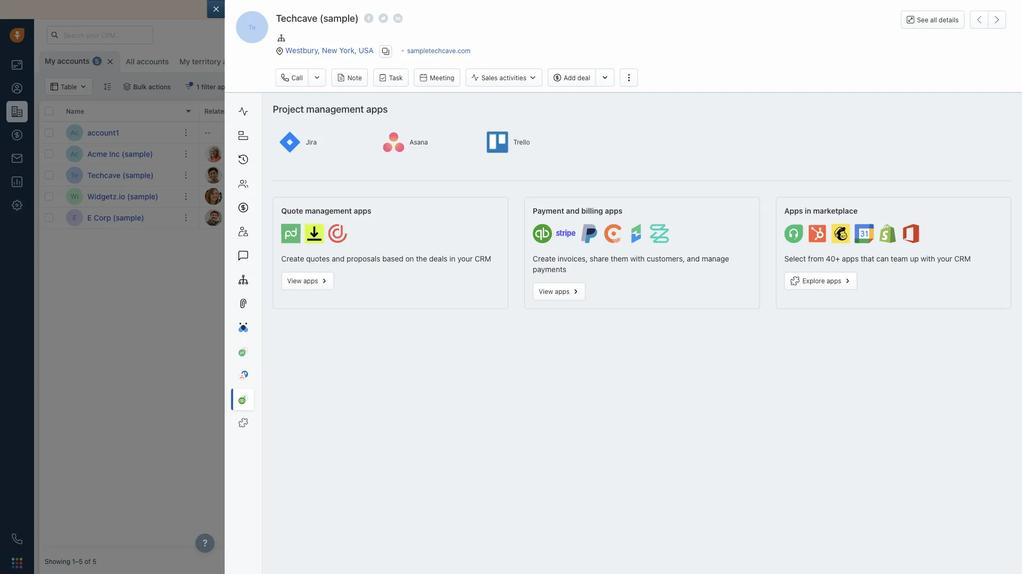 Task type: locate. For each thing, give the bounding box(es) containing it.
in left 2
[[585, 193, 590, 200]]

view apps down payments
[[539, 288, 570, 296]]

press space to select this row. row containing account1
[[39, 122, 199, 144]]

add for $ 0
[[634, 214, 645, 222]]

e for e
[[73, 214, 76, 222]]

2 vertical spatial add
[[530, 214, 542, 222]]

my accounts 5
[[45, 57, 99, 65]]

1 horizontal spatial techcave (sample)
[[276, 12, 359, 24]]

0
[[372, 213, 377, 223]]

press space to select this row. row containing acme inc (sample)
[[39, 144, 199, 165]]

create left quotes
[[281, 255, 304, 263]]

view apps button down payments
[[533, 283, 586, 301]]

click right 2
[[609, 193, 624, 200]]

your right up
[[937, 255, 952, 263]]

on
[[405, 255, 414, 263]]

2 - from the left
[[207, 129, 210, 137]]

my territory accounts
[[179, 57, 255, 66]]

sampletechcave.com up meeting button
[[407, 47, 471, 55]]

0 horizontal spatial techcave
[[87, 171, 121, 180]]

create
[[281, 255, 304, 263], [533, 255, 556, 263]]

contacts
[[230, 107, 257, 115]]

3 smith from the top
[[473, 172, 491, 179]]

task up payment
[[543, 172, 556, 179]]

ac
[[71, 129, 78, 137], [71, 150, 78, 158]]

techcave (sample) inside dialog
[[276, 12, 359, 24]]

twitter circled image
[[379, 12, 388, 24]]

apps
[[784, 207, 803, 215]]

0 horizontal spatial view apps
[[287, 278, 318, 285]]

2 crm from the left
[[954, 255, 971, 263]]

0 horizontal spatial container_wx8msf4aqz5i3rn1 image
[[123, 83, 131, 90]]

grid
[[39, 100, 1017, 549]]

techcave up widgetz.io
[[87, 171, 121, 180]]

send email image
[[917, 31, 924, 40]]

ac down name
[[71, 129, 78, 137]]

0 horizontal spatial with
[[630, 255, 645, 263]]

0 horizontal spatial te
[[71, 172, 78, 179]]

due in 2 days
[[572, 193, 612, 200]]

billing
[[581, 207, 603, 215]]

2 smith from the top
[[473, 150, 491, 158]]

2 create from the left
[[533, 255, 556, 263]]

+ down container_wx8msf4aqz5i3rn1 image
[[524, 214, 528, 222]]

see
[[917, 16, 928, 23]]

call link
[[275, 69, 308, 87]]

0 horizontal spatial my
[[45, 57, 55, 65]]

new
[[322, 46, 337, 55]]

ac left 'acme'
[[71, 150, 78, 158]]

dialog containing techcave (sample)
[[207, 0, 1022, 575]]

applied
[[218, 83, 240, 90]]

all accounts
[[126, 57, 169, 66]]

1 with from the left
[[630, 255, 645, 263]]

$ for $ 3,200
[[364, 170, 369, 180]]

of right 'sync' at the top left of the page
[[488, 5, 495, 14]]

0 vertical spatial add
[[564, 74, 576, 81]]

1 vertical spatial view apps
[[539, 288, 570, 296]]

sampleacme.com link
[[284, 150, 337, 158]]

sampletechcave.com down sampleacme.com link
[[284, 172, 348, 179]]

1 vertical spatial in
[[805, 207, 811, 215]]

create quotes and proposals based on the deals in your crm
[[281, 255, 491, 263]]

1 smith from the top
[[473, 129, 491, 137]]

click up days
[[609, 172, 624, 179]]

+ add task down container_wx8msf4aqz5i3rn1 image
[[524, 214, 556, 222]]

click down days
[[609, 214, 624, 222]]

+ up days
[[604, 172, 608, 179]]

add for $ 3,200
[[634, 172, 645, 179]]

2 task from the top
[[543, 214, 556, 222]]

1 vertical spatial techcave
[[87, 171, 121, 180]]

0 horizontal spatial view apps button
[[281, 272, 334, 290]]

crm for create quotes and proposals based on the deals in your crm
[[475, 255, 491, 263]]

accounts up applied
[[223, 57, 255, 66]]

container_wx8msf4aqz5i3rn1 image inside 1 filter applied button
[[185, 83, 192, 90]]

1 task from the top
[[543, 172, 556, 179]]

container_wx8msf4aqz5i3rn1 image
[[123, 83, 131, 90], [185, 83, 192, 90], [447, 193, 454, 200]]

+ add task up container_wx8msf4aqz5i3rn1 image
[[524, 172, 556, 179]]

of
[[488, 5, 495, 14], [85, 558, 91, 566]]

0 vertical spatial sampletechcave.com
[[407, 47, 471, 55]]

$ for $ 0
[[364, 213, 369, 223]]

1 j image from the top
[[205, 188, 222, 205]]

1 horizontal spatial e
[[87, 213, 92, 222]]

accounts for all
[[137, 57, 169, 66]]

press space to select this row. row containing $ 100
[[199, 144, 1017, 165]]

0 horizontal spatial in
[[449, 255, 456, 263]]

view apps button
[[281, 272, 334, 290], [533, 283, 586, 301]]

(sample) right inc
[[122, 150, 153, 158]]

0 horizontal spatial create
[[281, 255, 304, 263]]

call
[[291, 74, 303, 81]]

westbury, new york, usa
[[285, 46, 374, 55]]

2 j image from the top
[[205, 209, 222, 227]]

+ down "project"
[[284, 129, 288, 137]]

add for $ 0
[[530, 214, 542, 222]]

due
[[572, 193, 583, 200]]

1 vertical spatial sampletechcave.com
[[284, 172, 348, 179]]

0 horizontal spatial sampletechcave.com
[[284, 172, 348, 179]]

(sample) left facebook circled icon
[[320, 12, 359, 24]]

+ down the widgetz.io link
[[284, 214, 288, 222]]

+ up container_wx8msf4aqz5i3rn1 image
[[524, 172, 528, 179]]

your right the
[[458, 255, 473, 263]]

1 horizontal spatial your
[[458, 255, 473, 263]]

0 horizontal spatial techcave (sample)
[[87, 171, 154, 180]]

1 vertical spatial deals
[[429, 255, 447, 263]]

press space to select this row. row containing techcave (sample)
[[39, 165, 199, 186]]

create up payments
[[533, 255, 556, 263]]

1 horizontal spatial crm
[[954, 255, 971, 263]]

accounts right all
[[137, 57, 169, 66]]

all
[[126, 57, 135, 66]]

2 john from the top
[[457, 150, 471, 158]]

0 vertical spatial + add task
[[524, 172, 556, 179]]

40+
[[826, 255, 840, 263]]

$ left 0
[[364, 213, 369, 223]]

2 horizontal spatial container_wx8msf4aqz5i3rn1 image
[[447, 193, 454, 200]]

all accounts button
[[120, 51, 174, 72], [126, 57, 169, 66]]

e for e corp (sample)
[[87, 213, 92, 222]]

note
[[347, 74, 362, 81]]

1 vertical spatial view
[[539, 288, 553, 296]]

5 right 1–5
[[92, 558, 96, 566]]

+ click to add
[[284, 129, 326, 137], [604, 172, 645, 179], [604, 193, 645, 200], [284, 214, 326, 222], [604, 214, 645, 222]]

0 vertical spatial j image
[[205, 188, 222, 205]]

apps down days
[[605, 207, 622, 215]]

with inside create invoices, share them with customers, and manage payments
[[630, 255, 645, 263]]

add deal button
[[548, 69, 596, 87]]

2 with from the left
[[921, 255, 935, 263]]

open deals amount
[[364, 107, 425, 115]]

1 horizontal spatial sampletechcave.com
[[407, 47, 471, 55]]

improve
[[328, 5, 356, 14]]

3 $ from the top
[[364, 191, 369, 202]]

with right them at top
[[630, 255, 645, 263]]

and
[[405, 5, 418, 14], [566, 207, 579, 215], [332, 255, 345, 263], [687, 255, 700, 263]]

+ click to add right 2
[[604, 193, 645, 200]]

+ right 2
[[604, 193, 608, 200]]

2 $ from the top
[[364, 170, 369, 180]]

to
[[319, 5, 326, 14], [307, 129, 313, 137], [626, 172, 632, 179], [626, 193, 632, 200], [307, 214, 313, 222], [626, 214, 632, 222]]

+ click to add up jira
[[284, 129, 326, 137]]

1
[[196, 83, 200, 90]]

e down the wi
[[73, 214, 76, 222]]

l image
[[205, 146, 222, 163]]

way
[[454, 5, 467, 14]]

1 horizontal spatial te
[[248, 23, 256, 31]]

accounts
[[57, 57, 90, 65], [137, 57, 169, 66], [223, 57, 255, 66]]

0 vertical spatial techcave
[[276, 12, 317, 24]]

2 ac from the top
[[71, 150, 78, 158]]

in right "apps"
[[805, 207, 811, 215]]

1 horizontal spatial in
[[585, 193, 590, 200]]

management down note button
[[306, 103, 364, 115]]

apps in marketplace
[[784, 207, 858, 215]]

phone element
[[6, 529, 28, 550]]

1 horizontal spatial create
[[533, 255, 556, 263]]

1 vertical spatial techcave (sample)
[[87, 171, 154, 180]]

customers,
[[647, 255, 685, 263]]

marketplace
[[813, 207, 858, 215]]

click for $ 0
[[609, 214, 624, 222]]

corp
[[94, 213, 111, 222]]

2 horizontal spatial accounts
[[223, 57, 255, 66]]

apps right explore
[[827, 278, 841, 285]]

view apps button for invoices,
[[533, 283, 586, 301]]

$ 3,200
[[364, 170, 395, 180]]

techcave inside 'link'
[[87, 171, 121, 180]]

(sample) down the widgetz.io (sample) link
[[113, 213, 144, 222]]

$ 0
[[364, 213, 377, 223]]

0 horizontal spatial accounts
[[57, 57, 90, 65]]

add inside button
[[564, 74, 576, 81]]

deals right the
[[429, 255, 447, 263]]

filter
[[201, 83, 216, 90]]

accounts down search your crm... text field at the left of the page
[[57, 57, 90, 65]]

in right the
[[449, 255, 456, 263]]

apps down task button
[[366, 103, 388, 115]]

Search your CRM... text field
[[47, 26, 153, 44]]

press space to select this row. row
[[39, 122, 199, 144], [199, 122, 1017, 144], [39, 144, 199, 165], [199, 144, 1017, 165], [39, 165, 199, 186], [199, 165, 1017, 186], [39, 186, 199, 208], [199, 186, 1017, 208], [39, 208, 199, 229], [199, 208, 1017, 229]]

management
[[306, 103, 364, 115], [305, 207, 352, 215]]

view apps button for quotes
[[281, 272, 334, 290]]

days
[[598, 193, 612, 200]]

+
[[284, 129, 288, 137], [604, 172, 608, 179], [524, 172, 528, 179], [604, 193, 608, 200], [284, 214, 288, 222], [604, 214, 608, 222], [524, 214, 528, 222]]

row group
[[39, 122, 199, 229], [199, 122, 1017, 229]]

0 vertical spatial of
[[488, 5, 495, 14]]

1 horizontal spatial view
[[539, 288, 553, 296]]

2 + add task from the top
[[524, 214, 556, 222]]

1 $ from the top
[[364, 149, 369, 159]]

techcave (sample) down acme inc (sample) link
[[87, 171, 154, 180]]

task left billing
[[543, 214, 556, 222]]

+ click to add down days
[[604, 214, 645, 222]]

1 vertical spatial ac
[[71, 150, 78, 158]]

2 row group from the left
[[199, 122, 1017, 229]]

0 vertical spatial deals
[[383, 107, 399, 115]]

your
[[272, 5, 288, 14], [458, 255, 473, 263], [937, 255, 952, 263]]

te down "connect"
[[248, 23, 256, 31]]

in
[[585, 193, 590, 200], [805, 207, 811, 215], [449, 255, 456, 263]]

cell
[[598, 122, 678, 143], [678, 122, 758, 143], [758, 122, 1017, 143], [598, 144, 678, 164], [678, 144, 758, 164], [758, 144, 1017, 164], [758, 165, 1017, 186], [758, 186, 1017, 207], [678, 208, 758, 228], [758, 208, 1017, 228]]

1 john from the top
[[457, 129, 471, 137]]

0 horizontal spatial view
[[287, 278, 302, 285]]

john
[[457, 129, 471, 137], [457, 150, 471, 158], [457, 172, 471, 179], [457, 193, 471, 200]]

$ 5,600
[[364, 191, 395, 202]]

0 vertical spatial ac
[[71, 129, 78, 137]]

te inside button
[[248, 23, 256, 31]]

deals right the open
[[383, 107, 399, 115]]

email
[[497, 5, 516, 14]]

1 horizontal spatial accounts
[[137, 57, 169, 66]]

1 vertical spatial of
[[85, 558, 91, 566]]

0 horizontal spatial e
[[73, 214, 76, 222]]

5 down search your crm... text field at the left of the page
[[95, 57, 99, 65]]

press space to select this row. row containing $ 5,600
[[199, 186, 1017, 208]]

deals
[[383, 107, 399, 115], [429, 255, 447, 263]]

1 vertical spatial add
[[530, 172, 542, 179]]

click for $ 3,200
[[609, 172, 624, 179]]

view apps for invoices,
[[539, 288, 570, 296]]

$ left "5,600"
[[364, 191, 369, 202]]

name
[[66, 107, 84, 115]]

2 horizontal spatial in
[[805, 207, 811, 215]]

e left corp
[[87, 213, 92, 222]]

smith for press space to select this row. row containing $ 3,200
[[473, 172, 491, 179]]

your left mailbox
[[272, 5, 288, 14]]

2-
[[446, 5, 454, 14]]

0 horizontal spatial deals
[[383, 107, 399, 115]]

0 horizontal spatial crm
[[475, 255, 491, 263]]

add
[[564, 74, 576, 81], [530, 172, 542, 179], [530, 214, 542, 222]]

1 row group from the left
[[39, 122, 199, 229]]

and left manage
[[687, 255, 700, 263]]

4 $ from the top
[[364, 213, 369, 223]]

0 vertical spatial 5
[[95, 57, 99, 65]]

mailbox
[[290, 5, 317, 14]]

grid containing $ 100
[[39, 100, 1017, 549]]

1 horizontal spatial view apps
[[539, 288, 570, 296]]

1 horizontal spatial my
[[179, 57, 190, 66]]

0 vertical spatial in
[[585, 193, 590, 200]]

0 vertical spatial view apps
[[287, 278, 318, 285]]

1 horizontal spatial deals
[[429, 255, 447, 263]]

1 horizontal spatial with
[[921, 255, 935, 263]]

$ left 3,200
[[364, 170, 369, 180]]

acme inc (sample)
[[87, 150, 153, 158]]

1 ac from the top
[[71, 129, 78, 137]]

+ add task for $ 0
[[524, 214, 556, 222]]

j image
[[205, 188, 222, 205], [205, 209, 222, 227]]

(sample) up the widgetz.io (sample)
[[122, 171, 154, 180]]

1 - from the left
[[204, 129, 207, 137]]

management down the widgetz.io link
[[305, 207, 352, 215]]

techcave up westbury,
[[276, 12, 317, 24]]

0 vertical spatial view
[[287, 278, 302, 285]]

task for $ 3,200
[[543, 172, 556, 179]]

your for apps in marketplace
[[937, 255, 952, 263]]

view apps button down quotes
[[281, 272, 334, 290]]

name row
[[39, 101, 199, 122]]

dialog
[[207, 0, 1022, 575]]

press space to select this row. row containing $ 0
[[199, 208, 1017, 229]]

add left deal
[[564, 74, 576, 81]]

1 + add task from the top
[[524, 172, 556, 179]]

my for my accounts 5
[[45, 57, 55, 65]]

j image for $ 5,600
[[205, 188, 222, 205]]

1 vertical spatial task
[[543, 214, 556, 222]]

1 vertical spatial te
[[71, 172, 78, 179]]

3 john from the top
[[457, 172, 471, 179]]

te up the wi
[[71, 172, 78, 179]]

1 create from the left
[[281, 255, 304, 263]]

1 horizontal spatial of
[[488, 5, 495, 14]]

add
[[315, 129, 326, 137], [634, 172, 645, 179], [634, 193, 645, 200], [315, 214, 326, 222], [634, 214, 645, 222]]

with right up
[[921, 255, 935, 263]]

1 horizontal spatial container_wx8msf4aqz5i3rn1 image
[[185, 83, 192, 90]]

3
[[277, 58, 281, 65]]

create inside create invoices, share them with customers, and manage payments
[[533, 255, 556, 263]]

0 vertical spatial te
[[248, 23, 256, 31]]

sync
[[469, 5, 486, 14]]

create for create quotes and proposals based on the deals in your crm
[[281, 255, 304, 263]]

view apps down quotes
[[287, 278, 318, 285]]

sampletechcave.com link
[[407, 47, 471, 55]]

press space to select this row. row containing widgetz.io (sample)
[[39, 186, 199, 208]]

add up container_wx8msf4aqz5i3rn1 image
[[530, 172, 542, 179]]

1 crm from the left
[[475, 255, 491, 263]]

team
[[891, 255, 908, 263]]

add down container_wx8msf4aqz5i3rn1 image
[[530, 214, 542, 222]]

$ for $ 100
[[364, 149, 369, 159]]

amount
[[401, 107, 425, 115]]

proposals
[[347, 255, 380, 263]]

0 vertical spatial management
[[306, 103, 364, 115]]

$ left 100
[[364, 149, 369, 159]]

s image
[[205, 167, 222, 184]]

click down the widgetz.io link
[[290, 214, 305, 222]]

account1
[[87, 128, 119, 137]]

2 horizontal spatial your
[[937, 255, 952, 263]]

0 vertical spatial task
[[543, 172, 556, 179]]

container_wx8msf4aqz5i3rn1 image inside bulk actions button
[[123, 83, 131, 90]]

trello
[[513, 139, 530, 146]]

sales activities button
[[465, 69, 548, 87], [465, 69, 542, 87]]

+ click to add up days
[[604, 172, 645, 179]]

in inside press space to select this row. row
[[585, 193, 590, 200]]

john for press space to select this row. row containing --
[[457, 129, 471, 137]]

1 vertical spatial + add task
[[524, 214, 556, 222]]

1 horizontal spatial view apps button
[[533, 283, 586, 301]]

2 vertical spatial in
[[449, 255, 456, 263]]

1 horizontal spatial techcave
[[276, 12, 317, 24]]

techcave (sample) up westbury, new york, usa 'link'
[[276, 12, 359, 24]]

+ click to add for $ 3,200
[[604, 172, 645, 179]]

select from 40+ apps that can team up with your crm
[[784, 255, 971, 263]]

1 vertical spatial management
[[305, 207, 352, 215]]

1 vertical spatial j image
[[205, 209, 222, 227]]

york,
[[339, 46, 357, 55]]

0 vertical spatial techcave (sample)
[[276, 12, 359, 24]]

explore apps button
[[784, 272, 857, 290]]

of right 1–5
[[85, 558, 91, 566]]



Task type: describe. For each thing, give the bounding box(es) containing it.
accounts for my
[[57, 57, 90, 65]]

bulk actions
[[133, 83, 171, 90]]

add for $ 5,600
[[634, 193, 645, 200]]

(sample) inside 'link'
[[122, 171, 154, 180]]

widgetz.io
[[87, 192, 125, 201]]

widgetz.io (sample)
[[87, 192, 158, 201]]

in for due
[[585, 193, 590, 200]]

3,200
[[372, 170, 395, 180]]

add deal
[[564, 74, 590, 81]]

press space to select this row. row containing --
[[199, 122, 1017, 144]]

4 john smith from the top
[[457, 193, 491, 200]]

apps down payments
[[555, 288, 570, 296]]

website
[[284, 107, 310, 115]]

1 john smith from the top
[[457, 129, 491, 137]]

conversations.
[[518, 5, 569, 14]]

manage
[[702, 255, 729, 263]]

meeting button
[[414, 69, 460, 87]]

and right quotes
[[332, 255, 345, 263]]

2
[[592, 193, 596, 200]]

0 horizontal spatial your
[[272, 5, 288, 14]]

all
[[930, 16, 937, 23]]

te button
[[236, 11, 269, 44]]

press space to select this row. row containing e corp (sample)
[[39, 208, 199, 229]]

task
[[389, 74, 403, 81]]

in for apps
[[805, 207, 811, 215]]

open
[[364, 107, 381, 115]]

e corp (sample)
[[87, 213, 144, 222]]

ac for acme inc (sample)
[[71, 150, 78, 158]]

widgetz.io
[[284, 193, 315, 200]]

john for press space to select this row. row containing $ 100
[[457, 150, 471, 158]]

connect
[[240, 5, 270, 14]]

acme inc (sample) link
[[87, 149, 153, 159]]

activities
[[499, 74, 526, 81]]

+ click to add down the widgetz.io link
[[284, 214, 326, 222]]

that
[[861, 255, 874, 263]]

5,600
[[372, 191, 395, 202]]

actions
[[148, 83, 171, 90]]

row group containing $ 100
[[199, 122, 1017, 229]]

wi
[[71, 193, 79, 200]]

explore
[[802, 278, 825, 285]]

click for $ 5,600
[[609, 193, 624, 200]]

account1 link
[[87, 127, 119, 138]]

apps left 0
[[354, 207, 371, 215]]

facebook circled image
[[364, 12, 374, 24]]

quote management apps
[[281, 207, 371, 215]]

smith for press space to select this row. row containing --
[[473, 129, 491, 137]]

widgetz.io (sample) link
[[87, 191, 158, 202]]

$ for $ 5,600
[[364, 191, 369, 202]]

sampletechcave.com inside dialog
[[407, 47, 471, 55]]

related
[[204, 107, 228, 115]]

deal
[[577, 74, 590, 81]]

showing 1–5 of 5
[[45, 558, 96, 566]]

can
[[876, 255, 889, 263]]

sampletechcave.com inside press space to select this row. row
[[284, 172, 348, 179]]

bulk
[[133, 83, 147, 90]]

crm for select from 40+ apps that can team up with your crm
[[954, 255, 971, 263]]

5036153947
[[684, 192, 722, 199]]

3 more... button
[[262, 54, 310, 69]]

row group containing account1
[[39, 122, 199, 229]]

project
[[273, 103, 304, 115]]

--
[[204, 129, 210, 137]]

payment
[[533, 207, 564, 215]]

view for create invoices, share them with customers, and manage payments
[[539, 288, 553, 296]]

connect your mailbox to improve deliverability and enable 2-way sync of email conversations.
[[240, 5, 569, 14]]

my for my territory accounts
[[179, 57, 190, 66]]

enable
[[420, 5, 444, 14]]

quotes
[[306, 255, 330, 263]]

0 horizontal spatial of
[[85, 558, 91, 566]]

freshworks switcher image
[[12, 559, 22, 569]]

j image for $ 0
[[205, 209, 222, 227]]

sales
[[481, 74, 498, 81]]

them
[[611, 255, 628, 263]]

+ click to add for $ 0
[[604, 214, 645, 222]]

what's new image
[[945, 32, 952, 39]]

4 john from the top
[[457, 193, 471, 200]]

5 inside the my accounts 5
[[95, 57, 99, 65]]

task button
[[373, 69, 409, 87]]

add for $ 3,200
[[530, 172, 542, 179]]

more...
[[283, 58, 305, 65]]

3 more...
[[277, 58, 305, 65]]

sales activities
[[481, 74, 526, 81]]

container_wx8msf4aqz5i3rn1 image for bulk actions button
[[123, 83, 131, 90]]

apps left the that
[[842, 255, 859, 263]]

1 vertical spatial 5
[[92, 558, 96, 566]]

phone image
[[12, 534, 22, 545]]

te inside press space to select this row. row
[[71, 172, 78, 179]]

100
[[372, 149, 386, 159]]

1 filter applied
[[196, 83, 240, 90]]

4 smith from the top
[[473, 193, 491, 200]]

asana
[[410, 139, 428, 146]]

+ click to add for $ 5,600
[[604, 193, 645, 200]]

container_wx8msf4aqz5i3rn1 image
[[524, 193, 531, 200]]

3 john smith from the top
[[457, 172, 491, 179]]

related contacts
[[204, 107, 257, 115]]

+ right billing
[[604, 214, 608, 222]]

see all details button
[[901, 11, 965, 29]]

and inside create invoices, share them with customers, and manage payments
[[687, 255, 700, 263]]

jira
[[306, 139, 317, 146]]

quote
[[281, 207, 303, 215]]

techcave (sample) inside press space to select this row. row
[[87, 171, 154, 180]]

create for create invoices, share them with customers, and manage payments
[[533, 255, 556, 263]]

payments
[[533, 265, 566, 274]]

your for quote management apps
[[458, 255, 473, 263]]

sampleacme.com
[[284, 150, 337, 158]]

close image
[[1006, 7, 1011, 12]]

container_wx8msf4aqz5i3rn1 image for 1 filter applied button
[[185, 83, 192, 90]]

view for create quotes and proposals based on the deals in your crm
[[287, 278, 302, 285]]

apps down quotes
[[303, 278, 318, 285]]

and right linkedin circled icon
[[405, 5, 418, 14]]

techcave inside dialog
[[276, 12, 317, 24]]

westbury,
[[285, 46, 320, 55]]

ac for account1
[[71, 129, 78, 137]]

1 filter applied button
[[178, 78, 247, 96]]

deals inside grid
[[383, 107, 399, 115]]

explore apps
[[802, 278, 841, 285]]

see all details
[[917, 16, 959, 23]]

5036153947 link
[[684, 191, 722, 202]]

techcave (sample) link
[[87, 170, 154, 181]]

smith for press space to select this row. row containing $ 100
[[473, 150, 491, 158]]

inc
[[109, 150, 120, 158]]

linkedin circled image
[[393, 12, 403, 24]]

click down website
[[290, 129, 305, 137]]

press space to select this row. row containing $ 3,200
[[199, 165, 1017, 186]]

meeting
[[430, 74, 454, 81]]

task for $ 0
[[543, 214, 556, 222]]

management for quote
[[305, 207, 352, 215]]

deliverability
[[358, 5, 403, 14]]

project management apps
[[273, 103, 388, 115]]

call button
[[275, 69, 308, 87]]

bulk actions button
[[116, 78, 178, 96]]

management for project
[[306, 103, 364, 115]]

select
[[784, 255, 806, 263]]

$ 100
[[364, 149, 386, 159]]

(sample) down techcave (sample) 'link'
[[127, 192, 158, 201]]

widgetz.io link
[[284, 193, 315, 200]]

+ add task for $ 3,200
[[524, 172, 556, 179]]

john for press space to select this row. row containing $ 3,200
[[457, 172, 471, 179]]

view apps for quotes
[[287, 278, 318, 285]]

and down due
[[566, 207, 579, 215]]

note button
[[331, 69, 368, 87]]

2 john smith from the top
[[457, 150, 491, 158]]

invoices,
[[558, 255, 588, 263]]



Task type: vqa. For each thing, say whether or not it's contained in the screenshot.
YOU in "Would you like to move accounts from another organization here?"
no



